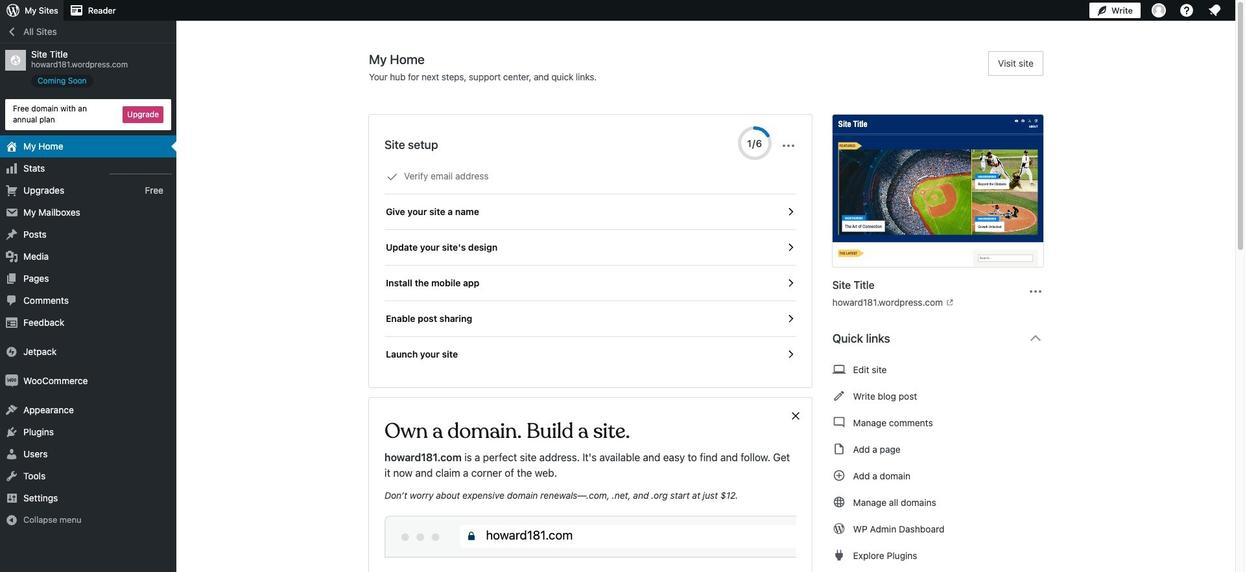 Task type: locate. For each thing, give the bounding box(es) containing it.
task enabled image
[[785, 242, 797, 254]]

help image
[[1180, 3, 1195, 18]]

more options for site site title image
[[1028, 284, 1044, 299]]

progress bar
[[738, 127, 772, 160]]

1 task enabled image from the top
[[785, 206, 797, 218]]

1 vertical spatial img image
[[5, 375, 18, 388]]

my profile image
[[1152, 3, 1167, 18]]

0 vertical spatial img image
[[5, 346, 18, 359]]

task enabled image
[[785, 206, 797, 218], [785, 278, 797, 289], [785, 313, 797, 325], [785, 349, 797, 361]]

1 img image from the top
[[5, 346, 18, 359]]

4 task enabled image from the top
[[785, 349, 797, 361]]

img image
[[5, 346, 18, 359], [5, 375, 18, 388]]

main content
[[369, 51, 1054, 573]]

manage your notifications image
[[1208, 3, 1223, 18]]

2 task enabled image from the top
[[785, 278, 797, 289]]

dismiss settings image
[[781, 138, 797, 154]]



Task type: describe. For each thing, give the bounding box(es) containing it.
edit image
[[833, 389, 846, 404]]

3 task enabled image from the top
[[785, 313, 797, 325]]

2 img image from the top
[[5, 375, 18, 388]]

launchpad checklist element
[[385, 159, 797, 372]]

highest hourly views 0 image
[[110, 166, 171, 174]]

insert_drive_file image
[[833, 442, 846, 457]]

mode_comment image
[[833, 415, 846, 431]]

laptop image
[[833, 362, 846, 378]]

dismiss domain name promotion image
[[790, 409, 802, 424]]



Task type: vqa. For each thing, say whether or not it's contained in the screenshot.
Socialing IMAGE's TOGGLE MENU icon
no



